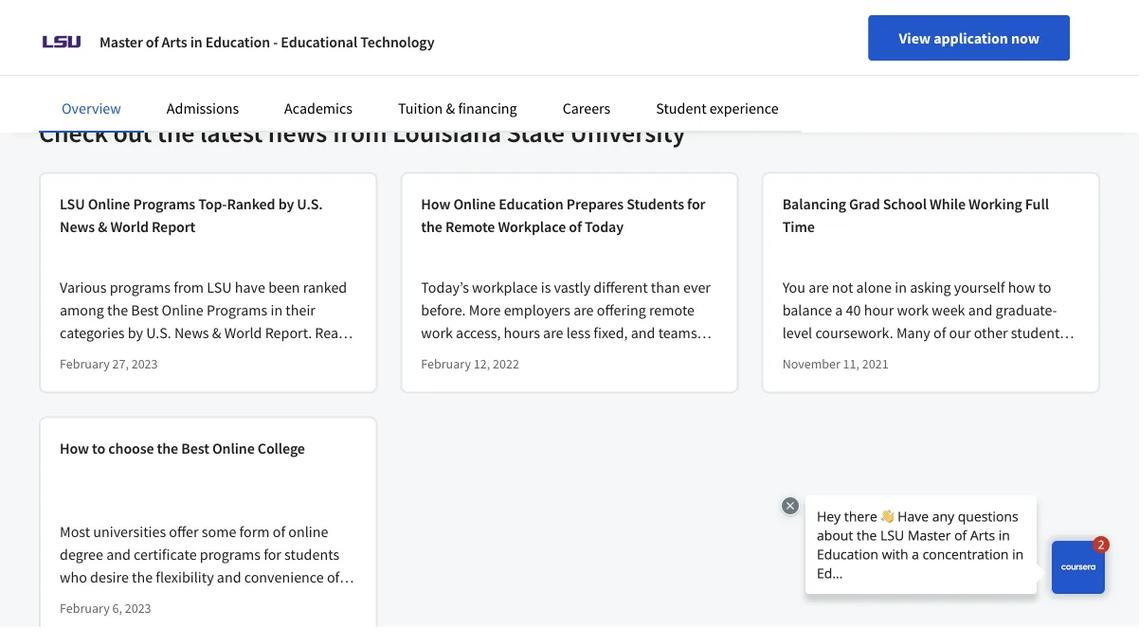 Task type: vqa. For each thing, say whether or not it's contained in the screenshot.
Online inside the How Online Education Prepares Students for the Remote Workplace of Today
yes



Task type: describe. For each thing, give the bounding box(es) containing it.
level
[[783, 324, 813, 343]]

workplace
[[472, 278, 538, 297]]

today's workplace is vastly different than ever before. more employers are offering remote work access, hours are less fixed, and teams must learn to communicate with members from across the world. the way we work is changing, and flexibility is key.
[[421, 278, 711, 411]]

how for how to choose the best online college
[[60, 439, 89, 458]]

check
[[39, 116, 108, 149]]

them
[[100, 346, 134, 365]]

you are not alone in asking yourself how to balance a 40 hour work week and graduate- level coursework. many of our other students have had the same challenges, but they were able to pursue a graduate degree and work at the same time using the right strategies.
[[783, 278, 1068, 411]]

0 vertical spatial online
[[289, 523, 328, 542]]

to right the able
[[813, 369, 826, 388]]

2023 for the
[[125, 600, 151, 617]]

1 horizontal spatial same
[[868, 346, 902, 365]]

u.s. inside 'various programs from lsu have been ranked among the best online programs in their categories by u.s. news & world report. read about them here!'
[[146, 324, 171, 343]]

0 horizontal spatial same
[[807, 392, 841, 411]]

0 vertical spatial &
[[446, 99, 455, 118]]

workplace
[[498, 218, 566, 236]]

out
[[113, 116, 152, 149]]

check out the latest news from louisiana state university
[[39, 116, 686, 149]]

in inside 'various programs from lsu have been ranked among the best online programs in their categories by u.s. news & world report. read about them here!'
[[271, 301, 283, 320]]

the inside today's workplace is vastly different than ever before. more employers are offering remote work access, hours are less fixed, and teams must learn to communicate with members from across the world. the way we work is changing, and flexibility is key.
[[498, 369, 519, 388]]

6,
[[112, 600, 122, 617]]

among
[[60, 301, 104, 320]]

lsu inside 'various programs from lsu have been ranked among the best online programs in their categories by u.s. news & world report. read about them here!'
[[207, 278, 232, 297]]

degree inside you are not alone in asking yourself how to balance a 40 hour work week and graduate- level coursework. many of our other students have had the same challenges, but they were able to pursue a graduate degree and work at the same time using the right strategies.
[[947, 369, 991, 388]]

online inside 'various programs from lsu have been ranked among the best online programs in their categories by u.s. news & world report. read about them here!'
[[162, 301, 204, 320]]

2 vertical spatial is
[[575, 392, 585, 411]]

large
[[273, 591, 305, 610]]

ranked
[[303, 278, 347, 297]]

and down yourself
[[969, 301, 993, 320]]

to left the choose
[[92, 439, 105, 458]]

and up strategies.
[[994, 369, 1018, 388]]

graduate-
[[996, 301, 1058, 320]]

1 horizontal spatial are
[[574, 301, 594, 320]]

february for access,
[[421, 355, 471, 372]]

work up must
[[421, 324, 453, 343]]

news
[[268, 116, 327, 149]]

hour
[[864, 301, 894, 320]]

the right out
[[157, 116, 195, 149]]

categories
[[60, 324, 125, 343]]

master
[[100, 32, 143, 51]]

1 vertical spatial best
[[181, 439, 209, 458]]

students inside you are not alone in asking yourself how to balance a 40 hour work week and graduate- level coursework. many of our other students have had the same challenges, but they were able to pursue a graduate degree and work at the same time using the right strategies.
[[1012, 324, 1067, 343]]

coursework.
[[816, 324, 894, 343]]

college
[[258, 439, 305, 458]]

how for how online education prepares students for the remote workplace of today
[[421, 195, 451, 214]]

-
[[273, 32, 278, 51]]

other
[[974, 324, 1009, 343]]

have inside you are not alone in asking yourself how to balance a 40 hour work week and graduate- level coursework. many of our other students have had the same challenges, but they were able to pursue a graduate degree and work at the same time using the right strategies.
[[783, 346, 813, 365]]

universities
[[93, 523, 166, 542]]

read
[[315, 324, 347, 343]]

able
[[783, 369, 810, 388]]

form
[[239, 523, 270, 542]]

the
[[566, 369, 590, 388]]

ranked
[[227, 195, 275, 214]]

world.
[[522, 369, 563, 388]]

by inside lsu online programs top-ranked by u.s. news & world report
[[278, 195, 294, 214]]

the down the able
[[783, 392, 804, 411]]

balancing
[[783, 195, 847, 214]]

ever-
[[60, 614, 92, 629]]

louisiana
[[392, 116, 502, 149]]

student
[[656, 99, 707, 118]]

graduate
[[887, 369, 944, 388]]

master of arts in education - educational technology
[[100, 32, 435, 51]]

technology
[[361, 32, 435, 51]]

0 vertical spatial is
[[541, 278, 551, 297]]

careers link
[[563, 99, 611, 118]]

and up desire
[[106, 546, 131, 565]]

we
[[621, 369, 639, 388]]

view
[[899, 28, 931, 47]]

students
[[627, 195, 685, 214]]

access,
[[456, 324, 501, 343]]

top-
[[198, 195, 227, 214]]

2022
[[493, 355, 519, 372]]

careers
[[563, 99, 611, 118]]

degree inside most universities offer some form of online degree and certificate programs for students who desire the flexibility and convenience of distance learning. because of this large and ever-increasing variety of online col
[[60, 546, 103, 565]]

1 horizontal spatial a
[[877, 369, 884, 388]]

learning.
[[116, 591, 172, 610]]

tuition & financing
[[398, 99, 517, 118]]

than
[[651, 278, 681, 297]]

the down coursework.
[[844, 346, 865, 365]]

asking
[[910, 278, 952, 297]]

who
[[60, 568, 87, 587]]

certificate
[[134, 546, 197, 565]]

today
[[585, 218, 624, 236]]

online inside how online education prepares students for the remote workplace of today
[[454, 195, 496, 214]]

0 horizontal spatial in
[[190, 32, 203, 51]]

state
[[507, 116, 565, 149]]

of right form
[[273, 523, 285, 542]]

at
[[1056, 369, 1068, 388]]

best inside 'various programs from lsu have been ranked among the best online programs in their categories by u.s. news & world report. read about them here!'
[[131, 301, 159, 320]]

of right the convenience
[[327, 568, 340, 587]]

11,
[[843, 355, 860, 372]]

had
[[816, 346, 841, 365]]

0 vertical spatial from
[[333, 116, 387, 149]]

february for categories
[[60, 355, 110, 372]]

have inside 'various programs from lsu have been ranked among the best online programs in their categories by u.s. news & world report. read about them here!'
[[235, 278, 265, 297]]

remote
[[649, 301, 695, 320]]

variety
[[160, 614, 203, 629]]

february 6, 2023
[[60, 600, 151, 617]]

not
[[832, 278, 854, 297]]

for inside most universities offer some form of online degree and certificate programs for students who desire the flexibility and convenience of distance learning. because of this large and ever-increasing variety of online col
[[264, 546, 282, 565]]

some
[[202, 523, 236, 542]]

0 vertical spatial a
[[836, 301, 843, 320]]

student experience
[[656, 99, 779, 118]]

programs inside most universities offer some form of online degree and certificate programs for students who desire the flexibility and convenience of distance learning. because of this large and ever-increasing variety of online col
[[200, 546, 261, 565]]

education inside how online education prepares students for the remote workplace of today
[[499, 195, 564, 214]]

communicate
[[508, 346, 595, 365]]

of inside you are not alone in asking yourself how to balance a 40 hour work week and graduate- level coursework. many of our other students have had the same challenges, but they were able to pursue a graduate degree and work at the same time using the right strategies.
[[934, 324, 947, 343]]

changing,
[[421, 392, 483, 411]]

programs inside 'various programs from lsu have been ranked among the best online programs in their categories by u.s. news & world report. read about them here!'
[[207, 301, 268, 320]]

ever
[[684, 278, 711, 297]]

with
[[598, 346, 626, 365]]

february 27, 2023
[[60, 355, 158, 372]]

today's
[[421, 278, 469, 297]]

27,
[[112, 355, 129, 372]]

& inside lsu online programs top-ranked by u.s. news & world report
[[98, 218, 107, 236]]

by inside 'various programs from lsu have been ranked among the best online programs in their categories by u.s. news & world report. read about them here!'
[[128, 324, 143, 343]]

strategies.
[[970, 392, 1035, 411]]

different
[[594, 278, 648, 297]]

admissions link
[[167, 99, 239, 118]]

u.s. inside lsu online programs top-ranked by u.s. news & world report
[[297, 195, 323, 214]]

academics
[[285, 99, 353, 118]]

louisiana state university logo image
[[39, 19, 84, 64]]

convenience
[[244, 568, 324, 587]]

of left the arts
[[146, 32, 159, 51]]

before.
[[421, 301, 466, 320]]

key.
[[588, 392, 613, 411]]

been
[[268, 278, 300, 297]]



Task type: locate. For each thing, give the bounding box(es) containing it.
lsu left been
[[207, 278, 232, 297]]

0 horizontal spatial by
[[128, 324, 143, 343]]

2 vertical spatial are
[[543, 324, 564, 343]]

because
[[175, 591, 228, 610]]

1 horizontal spatial world
[[224, 324, 262, 343]]

1 vertical spatial students
[[285, 546, 340, 565]]

online inside lsu online programs top-ranked by u.s. news & world report
[[88, 195, 130, 214]]

from inside 'various programs from lsu have been ranked among the best online programs in their categories by u.s. news & world report. read about them here!'
[[174, 278, 204, 297]]

pursue
[[829, 369, 873, 388]]

& up various
[[98, 218, 107, 236]]

0 horizontal spatial news
[[60, 218, 95, 236]]

to right "how"
[[1039, 278, 1052, 297]]

1 horizontal spatial degree
[[947, 369, 991, 388]]

best up here!
[[131, 301, 159, 320]]

1 vertical spatial 2023
[[125, 600, 151, 617]]

students up the convenience
[[285, 546, 340, 565]]

are up less
[[574, 301, 594, 320]]

have down level
[[783, 346, 813, 365]]

1 horizontal spatial news
[[174, 324, 209, 343]]

yourself
[[955, 278, 1005, 297]]

world left report.
[[224, 324, 262, 343]]

1 vertical spatial same
[[807, 392, 841, 411]]

best
[[131, 301, 159, 320], [181, 439, 209, 458]]

1 vertical spatial a
[[877, 369, 884, 388]]

best right the choose
[[181, 439, 209, 458]]

& right tuition
[[446, 99, 455, 118]]

1 vertical spatial how
[[60, 439, 89, 458]]

degree
[[947, 369, 991, 388], [60, 546, 103, 565]]

news inside lsu online programs top-ranked by u.s. news & world report
[[60, 218, 95, 236]]

0 vertical spatial same
[[868, 346, 902, 365]]

november
[[783, 355, 841, 372]]

lsu inside lsu online programs top-ranked by u.s. news & world report
[[60, 195, 85, 214]]

lsu down the check
[[60, 195, 85, 214]]

0 horizontal spatial have
[[235, 278, 265, 297]]

0 horizontal spatial for
[[264, 546, 282, 565]]

how
[[1008, 278, 1036, 297]]

0 horizontal spatial online
[[221, 614, 261, 629]]

0 vertical spatial in
[[190, 32, 203, 51]]

0 vertical spatial programs
[[133, 195, 195, 214]]

0 vertical spatial flexibility
[[514, 392, 572, 411]]

of down because
[[206, 614, 218, 629]]

2023 for by
[[131, 355, 158, 372]]

u.s. right ranked
[[297, 195, 323, 214]]

0 vertical spatial 2023
[[131, 355, 158, 372]]

student experience link
[[656, 99, 779, 118]]

0 horizontal spatial from
[[174, 278, 204, 297]]

full
[[1026, 195, 1049, 214]]

the left remote
[[421, 218, 443, 236]]

the right 12,
[[498, 369, 519, 388]]

0 horizontal spatial flexibility
[[156, 568, 214, 587]]

programs inside lsu online programs top-ranked by u.s. news & world report
[[133, 195, 195, 214]]

0 vertical spatial world
[[110, 218, 149, 236]]

and right large
[[308, 591, 332, 610]]

way
[[593, 369, 618, 388]]

1 vertical spatial in
[[895, 278, 907, 297]]

programs up report.
[[207, 301, 268, 320]]

2 vertical spatial in
[[271, 301, 283, 320]]

1 horizontal spatial is
[[575, 392, 585, 411]]

is down "members" at the right bottom of the page
[[677, 369, 687, 388]]

students inside most universities offer some form of online degree and certificate programs for students who desire the flexibility and convenience of distance learning. because of this large and ever-increasing variety of online col
[[285, 546, 340, 565]]

challenges,
[[905, 346, 976, 365]]

2 horizontal spatial &
[[446, 99, 455, 118]]

0 horizontal spatial programs
[[110, 278, 171, 297]]

february down categories
[[60, 355, 110, 372]]

0 horizontal spatial best
[[131, 301, 159, 320]]

2023
[[131, 355, 158, 372], [125, 600, 151, 617]]

1 horizontal spatial education
[[499, 195, 564, 214]]

tuition
[[398, 99, 443, 118]]

0 vertical spatial degree
[[947, 369, 991, 388]]

1 vertical spatial lsu
[[207, 278, 232, 297]]

1 vertical spatial online
[[221, 614, 261, 629]]

0 horizontal spatial &
[[98, 218, 107, 236]]

flexibility inside most universities offer some form of online degree and certificate programs for students who desire the flexibility and convenience of distance learning. because of this large and ever-increasing variety of online col
[[156, 568, 214, 587]]

are left the not
[[809, 278, 829, 297]]

here!
[[137, 346, 170, 365]]

1 vertical spatial for
[[264, 546, 282, 565]]

0 vertical spatial how
[[421, 195, 451, 214]]

online down out
[[88, 195, 130, 214]]

alone
[[857, 278, 892, 297]]

the
[[157, 116, 195, 149], [421, 218, 443, 236], [107, 301, 128, 320], [844, 346, 865, 365], [498, 369, 519, 388], [783, 392, 804, 411], [913, 392, 934, 411], [157, 439, 178, 458], [132, 568, 153, 587]]

flexibility up because
[[156, 568, 214, 587]]

news inside 'various programs from lsu have been ranked among the best online programs in their categories by u.s. news & world report. read about them here!'
[[174, 324, 209, 343]]

world
[[110, 218, 149, 236], [224, 324, 262, 343]]

students up were
[[1012, 324, 1067, 343]]

were
[[1035, 346, 1066, 365]]

& left report.
[[212, 324, 221, 343]]

view application now button
[[869, 15, 1070, 61]]

1 horizontal spatial &
[[212, 324, 221, 343]]

degree up the right
[[947, 369, 991, 388]]

1 horizontal spatial students
[[1012, 324, 1067, 343]]

from down report at left
[[174, 278, 204, 297]]

choose
[[108, 439, 154, 458]]

1 vertical spatial by
[[128, 324, 143, 343]]

1 horizontal spatial online
[[289, 523, 328, 542]]

0 horizontal spatial a
[[836, 301, 843, 320]]

the down graduate
[[913, 392, 934, 411]]

1 vertical spatial have
[[783, 346, 813, 365]]

2 horizontal spatial is
[[677, 369, 687, 388]]

while
[[930, 195, 966, 214]]

0 horizontal spatial how
[[60, 439, 89, 458]]

2021
[[863, 355, 889, 372]]

& inside 'various programs from lsu have been ranked among the best online programs in their categories by u.s. news & world report. read about them here!'
[[212, 324, 221, 343]]

0 vertical spatial lsu
[[60, 195, 85, 214]]

1 horizontal spatial best
[[181, 439, 209, 458]]

various
[[60, 278, 107, 297]]

a up using at the bottom right of page
[[877, 369, 884, 388]]

same left time
[[807, 392, 841, 411]]

online up the convenience
[[289, 523, 328, 542]]

same
[[868, 346, 902, 365], [807, 392, 841, 411]]

fixed,
[[594, 324, 628, 343]]

1 vertical spatial world
[[224, 324, 262, 343]]

tuition & financing link
[[398, 99, 517, 118]]

in left their in the left of the page
[[271, 301, 283, 320]]

0 horizontal spatial education
[[205, 32, 270, 51]]

by up here!
[[128, 324, 143, 343]]

this
[[246, 591, 270, 610]]

0 vertical spatial news
[[60, 218, 95, 236]]

the inside most universities offer some form of online degree and certificate programs for students who desire the flexibility and convenience of distance learning. because of this large and ever-increasing variety of online col
[[132, 568, 153, 587]]

remote
[[446, 218, 495, 236]]

work down "members" at the right bottom of the page
[[642, 369, 674, 388]]

how left the choose
[[60, 439, 89, 458]]

students
[[1012, 324, 1067, 343], [285, 546, 340, 565]]

0 horizontal spatial lsu
[[60, 195, 85, 214]]

1 horizontal spatial in
[[271, 301, 283, 320]]

2 horizontal spatial are
[[809, 278, 829, 297]]

0 horizontal spatial degree
[[60, 546, 103, 565]]

of inside how online education prepares students for the remote workplace of today
[[569, 218, 582, 236]]

work left at
[[1021, 369, 1053, 388]]

0 vertical spatial for
[[687, 195, 706, 214]]

time
[[844, 392, 873, 411]]

of left our
[[934, 324, 947, 343]]

1 vertical spatial is
[[677, 369, 687, 388]]

and up "members" at the right bottom of the page
[[631, 324, 656, 343]]

desire
[[90, 568, 129, 587]]

0 horizontal spatial world
[[110, 218, 149, 236]]

programs inside 'various programs from lsu have been ranked among the best online programs in their categories by u.s. news & world report. read about them here!'
[[110, 278, 171, 297]]

how
[[421, 195, 451, 214], [60, 439, 89, 458]]

balance
[[783, 301, 833, 320]]

2023 right 6, on the left
[[125, 600, 151, 617]]

of left "this"
[[231, 591, 243, 610]]

1 vertical spatial flexibility
[[156, 568, 214, 587]]

1 vertical spatial from
[[174, 278, 204, 297]]

february 12, 2022
[[421, 355, 519, 372]]

flexibility
[[514, 392, 572, 411], [156, 568, 214, 587]]

using
[[876, 392, 910, 411]]

0 horizontal spatial are
[[543, 324, 564, 343]]

teams
[[659, 324, 697, 343]]

how online education prepares students for the remote workplace of today
[[421, 195, 706, 236]]

a left 40
[[836, 301, 843, 320]]

from down must
[[421, 369, 452, 388]]

1 vertical spatial news
[[174, 324, 209, 343]]

is left key.
[[575, 392, 585, 411]]

february down "who"
[[60, 600, 110, 617]]

1 horizontal spatial lsu
[[207, 278, 232, 297]]

1 horizontal spatial u.s.
[[297, 195, 323, 214]]

2 horizontal spatial in
[[895, 278, 907, 297]]

their
[[286, 301, 316, 320]]

have left been
[[235, 278, 265, 297]]

most
[[60, 523, 90, 542]]

february for desire
[[60, 600, 110, 617]]

u.s.
[[297, 195, 323, 214], [146, 324, 171, 343]]

0 vertical spatial education
[[205, 32, 270, 51]]

our
[[950, 324, 971, 343]]

1 vertical spatial degree
[[60, 546, 103, 565]]

in right the arts
[[190, 32, 203, 51]]

0 vertical spatial have
[[235, 278, 265, 297]]

the right the choose
[[157, 439, 178, 458]]

university
[[570, 116, 686, 149]]

u.s. up here!
[[146, 324, 171, 343]]

from right news
[[333, 116, 387, 149]]

12,
[[474, 355, 490, 372]]

from inside today's workplace is vastly different than ever before. more employers are offering remote work access, hours are less fixed, and teams must learn to communicate with members from across the world. the way we work is changing, and flexibility is key.
[[421, 369, 452, 388]]

online down "this"
[[221, 614, 261, 629]]

time
[[783, 218, 815, 236]]

world left report at left
[[110, 218, 149, 236]]

online up here!
[[162, 301, 204, 320]]

to inside today's workplace is vastly different than ever before. more employers are offering remote work access, hours are less fixed, and teams must learn to communicate with members from across the world. the way we work is changing, and flexibility is key.
[[492, 346, 505, 365]]

and up because
[[217, 568, 241, 587]]

hours
[[504, 324, 540, 343]]

work
[[897, 301, 929, 320], [421, 324, 453, 343], [642, 369, 674, 388], [1021, 369, 1053, 388]]

report
[[152, 218, 196, 236]]

education up "workplace"
[[499, 195, 564, 214]]

2 vertical spatial from
[[421, 369, 452, 388]]

are inside you are not alone in asking yourself how to balance a 40 hour work week and graduate- level coursework. many of our other students have had the same challenges, but they were able to pursue a graduate degree and work at the same time using the right strategies.
[[809, 278, 829, 297]]

view application now
[[899, 28, 1040, 47]]

how up remote
[[421, 195, 451, 214]]

offering
[[597, 301, 646, 320]]

1 vertical spatial education
[[499, 195, 564, 214]]

in right alone
[[895, 278, 907, 297]]

in
[[190, 32, 203, 51], [895, 278, 907, 297], [271, 301, 283, 320]]

week
[[932, 301, 966, 320]]

0 vertical spatial are
[[809, 278, 829, 297]]

the up the learning.
[[132, 568, 153, 587]]

learn
[[456, 346, 489, 365]]

1 horizontal spatial have
[[783, 346, 813, 365]]

1 horizontal spatial by
[[278, 195, 294, 214]]

flexibility inside today's workplace is vastly different than ever before. more employers are offering remote work access, hours are less fixed, and teams must learn to communicate with members from across the world. the way we work is changing, and flexibility is key.
[[514, 392, 572, 411]]

1 vertical spatial are
[[574, 301, 594, 320]]

online up remote
[[454, 195, 496, 214]]

report.
[[265, 324, 312, 343]]

is up employers
[[541, 278, 551, 297]]

for inside how online education prepares students for the remote workplace of today
[[687, 195, 706, 214]]

in inside you are not alone in asking yourself how to balance a 40 hour work week and graduate- level coursework. many of our other students have had the same challenges, but they were able to pursue a graduate degree and work at the same time using the right strategies.
[[895, 278, 907, 297]]

world inside lsu online programs top-ranked by u.s. news & world report
[[110, 218, 149, 236]]

online left college
[[212, 439, 255, 458]]

0 horizontal spatial u.s.
[[146, 324, 171, 343]]

0 horizontal spatial students
[[285, 546, 340, 565]]

programs
[[133, 195, 195, 214], [207, 301, 268, 320]]

are up communicate
[[543, 324, 564, 343]]

the up categories
[[107, 301, 128, 320]]

programs right various
[[110, 278, 171, 297]]

2023 right 27, at the left bottom
[[131, 355, 158, 372]]

educational
[[281, 32, 358, 51]]

1 horizontal spatial programs
[[200, 546, 261, 565]]

online
[[289, 523, 328, 542], [221, 614, 261, 629]]

world inside 'various programs from lsu have been ranked among the best online programs in their categories by u.s. news & world report. read about them here!'
[[224, 324, 262, 343]]

february left 12,
[[421, 355, 471, 372]]

the inside how online education prepares students for the remote workplace of today
[[421, 218, 443, 236]]

0 vertical spatial u.s.
[[297, 195, 323, 214]]

0 vertical spatial programs
[[110, 278, 171, 297]]

by right ranked
[[278, 195, 294, 214]]

2 horizontal spatial from
[[421, 369, 452, 388]]

for right "students"
[[687, 195, 706, 214]]

degree down "most"
[[60, 546, 103, 565]]

1 horizontal spatial how
[[421, 195, 451, 214]]

you
[[783, 278, 806, 297]]

education left - at the left top of page
[[205, 32, 270, 51]]

2 vertical spatial &
[[212, 324, 221, 343]]

must
[[421, 346, 453, 365]]

programs down some
[[200, 546, 261, 565]]

flexibility down world.
[[514, 392, 572, 411]]

1 vertical spatial programs
[[200, 546, 261, 565]]

1 horizontal spatial flexibility
[[514, 392, 572, 411]]

more
[[469, 301, 501, 320]]

of left the today
[[569, 218, 582, 236]]

same right '11,'
[[868, 346, 902, 365]]

0 vertical spatial students
[[1012, 324, 1067, 343]]

1 vertical spatial &
[[98, 218, 107, 236]]

grad
[[850, 195, 880, 214]]

work up "many"
[[897, 301, 929, 320]]

0 vertical spatial best
[[131, 301, 159, 320]]

to right 12,
[[492, 346, 505, 365]]

the inside 'various programs from lsu have been ranked among the best online programs in their categories by u.s. news & world report. read about them here!'
[[107, 301, 128, 320]]

0 vertical spatial by
[[278, 195, 294, 214]]

november 11, 2021
[[783, 355, 889, 372]]

right
[[937, 392, 967, 411]]

about
[[60, 346, 97, 365]]

programs
[[110, 278, 171, 297], [200, 546, 261, 565]]

for up the convenience
[[264, 546, 282, 565]]

how inside how online education prepares students for the remote workplace of today
[[421, 195, 451, 214]]

they
[[1004, 346, 1032, 365]]

many
[[897, 324, 931, 343]]

and down across
[[487, 392, 511, 411]]

1 horizontal spatial from
[[333, 116, 387, 149]]

1 vertical spatial u.s.
[[146, 324, 171, 343]]

programs up report at left
[[133, 195, 195, 214]]

offer
[[169, 523, 199, 542]]

employers
[[504, 301, 571, 320]]

lsu online programs top-ranked by u.s. news & world report
[[60, 195, 323, 236]]

1 horizontal spatial programs
[[207, 301, 268, 320]]

experience
[[710, 99, 779, 118]]

0 horizontal spatial programs
[[133, 195, 195, 214]]

prepares
[[567, 195, 624, 214]]



